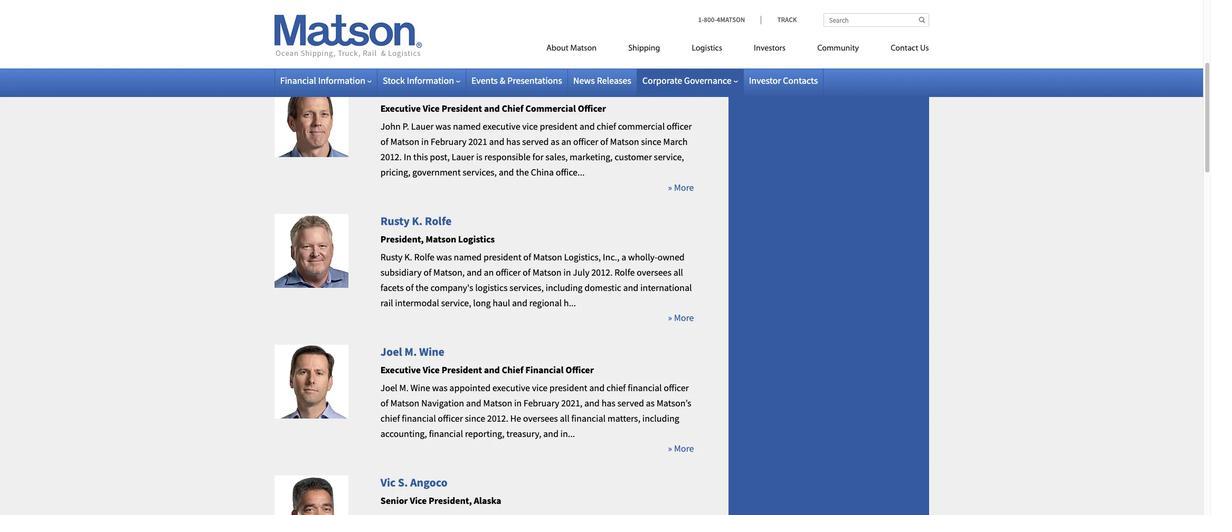 Task type: describe. For each thing, give the bounding box(es) containing it.
logistics inside 'top menu' navigation
[[692, 44, 722, 53]]

february inside peter t. heilmann was named executive vice president, chief administrative officer and general counsel of matson in february 2021. he oversees all of matson's legal, legislative and human resources activities. his accomplishments include handling the separation from alexander and baldwi... » more
[[539, 5, 575, 17]]

this
[[413, 151, 428, 163]]

was inside peter t. heilmann was named executive vice president, chief administrative officer and general counsel of matson in february 2021. he oversees all of matson's legal, legislative and human resources activities. his accomplishments include handling the separation from alexander and baldwi... » more
[[452, 0, 468, 2]]

marketing,
[[570, 151, 613, 163]]

financial down 2021,
[[571, 413, 606, 425]]

president for john            p.            lauer
[[540, 121, 578, 133]]

march
[[663, 136, 688, 148]]

1-
[[698, 15, 704, 24]]

rustyrolfe 140px image
[[274, 215, 348, 288]]

president, inside vic            s.            angoco senior vice president, alaska
[[429, 495, 472, 507]]

k. for rusty            k.            rolfe president, matson logistics
[[412, 214, 423, 229]]

1-800-4matson link
[[698, 15, 761, 24]]

releases
[[597, 74, 631, 87]]

community link
[[802, 39, 875, 61]]

the inside rusty k. rolfe was named president of matson logistics, inc., a wholly-owned subsidiary of matson, and an officer of matson in july 2012. rolfe oversees all facets of the company's logistics services, including domestic and international rail intermodal service, long haul and regional h... » more
[[416, 282, 429, 294]]

more inside rusty k. rolfe was named president of matson logistics, inc., a wholly-owned subsidiary of matson, and an officer of matson in july 2012. rolfe oversees all facets of the company's logistics services, including domestic and international rail intermodal service, long haul and regional h... » more
[[674, 312, 694, 324]]

Search search field
[[823, 13, 929, 27]]

domestic
[[585, 282, 621, 294]]

subsidiary
[[381, 267, 422, 279]]

counsel
[[456, 5, 487, 17]]

matson inside about matson link
[[570, 44, 597, 53]]

officer for lauer
[[578, 102, 606, 114]]

corporate governance link
[[642, 74, 738, 87]]

he
[[600, 5, 611, 17]]

2021
[[468, 136, 487, 148]]

matson inside rusty            k.            rolfe president, matson logistics
[[426, 233, 456, 245]]

vice for angoco
[[410, 495, 427, 507]]

shipping
[[628, 44, 660, 53]]

s.
[[398, 476, 408, 491]]

joelwine 140px image
[[274, 345, 348, 419]]

include
[[381, 35, 410, 47]]

president inside rusty k. rolfe was named president of matson logistics, inc., a wholly-owned subsidiary of matson, and an officer of matson in july 2012. rolfe oversees all facets of the company's logistics services, including domestic and international rail intermodal service, long haul and regional h... » more
[[484, 251, 522, 264]]

matters,
[[608, 413, 641, 425]]

haul
[[493, 297, 510, 309]]

news
[[573, 74, 595, 87]]

k. for rusty k. rolfe was named president of matson logistics, inc., a wholly-owned subsidiary of matson, and an officer of matson in july 2012. rolfe oversees all facets of the company's logistics services, including domestic and international rail intermodal service, long haul and regional h... » more
[[404, 251, 412, 264]]

matson's inside joel m. wine was appointed executive vice president and chief financial officer of matson navigation and matson in february 2021, and has served as matson's chief financial officer since 2012. he oversees all financial matters, including accounting, financial reporting, treasury, and in... » more
[[657, 398, 691, 410]]

about
[[546, 44, 569, 53]]

long
[[473, 297, 491, 309]]

reporting,
[[465, 428, 505, 440]]

oversees inside peter t. heilmann was named executive vice president, chief administrative officer and general counsel of matson in february 2021. he oversees all of matson's legal, legislative and human resources activities. his accomplishments include handling the separation from alexander and baldwi... » more
[[613, 5, 648, 17]]

heilmann
[[412, 0, 450, 2]]

accomplishments
[[624, 20, 694, 32]]

peter t. heilmann was named executive vice president, chief administrative officer and general counsel of matson in february 2021. he oversees all of matson's legal, legislative and human resources activities. his accomplishments include handling the separation from alexander and baldwi... » more
[[381, 0, 694, 63]]

p. for john p. lauer was named executive vice president and chief commercial officer of matson in february 2021 and has served as an officer of matson since march 2012. in this post, lauer is responsible for sales, marketing, customer service, pricing, government services, and the china office... » more
[[403, 121, 409, 133]]

john            p.            lauer executive vice president and chief commercial officer
[[381, 83, 606, 114]]

services, inside john p. lauer was named executive vice president and chief commercial officer of matson in february 2021 and has served as an officer of matson since march 2012. in this post, lauer is responsible for sales, marketing, customer service, pricing, government services, and the china office... » more
[[463, 166, 497, 178]]

events & presentations
[[471, 74, 562, 87]]

t.
[[403, 0, 410, 2]]

navigation
[[421, 398, 464, 410]]

matson,
[[433, 267, 465, 279]]

president for joel            m.            wine
[[550, 382, 587, 395]]

financial inside "joel            m.            wine executive vice president and chief financial officer"
[[525, 364, 564, 376]]

vice inside peter t. heilmann was named executive vice president, chief administrative officer and general counsel of matson in february 2021. he oversees all of matson's legal, legislative and human resources activities. his accomplishments include handling the separation from alexander and baldwi... » more
[[539, 0, 555, 2]]

oversees inside rusty k. rolfe was named president of matson logistics, inc., a wholly-owned subsidiary of matson, and an officer of matson in july 2012. rolfe oversees all facets of the company's logistics services, including domestic and international rail intermodal service, long haul and regional h... » more
[[637, 267, 672, 279]]

stock information link
[[383, 74, 460, 87]]

as inside john p. lauer was named executive vice president and chief commercial officer of matson in february 2021 and has served as an officer of matson since march 2012. in this post, lauer is responsible for sales, marketing, customer service, pricing, government services, and the china office... » more
[[551, 136, 560, 148]]

executive inside peter t. heilmann was named executive vice president, chief administrative officer and general counsel of matson in february 2021. he oversees all of matson's legal, legislative and human resources activities. his accomplishments include handling the separation from alexander and baldwi... » more
[[499, 0, 537, 2]]

investors
[[754, 44, 786, 53]]

senior
[[381, 495, 408, 507]]

1 » more link from the top
[[668, 50, 694, 63]]

more inside john p. lauer was named executive vice president and chief commercial officer of matson in february 2021 and has served as an officer of matson since march 2012. in this post, lauer is responsible for sales, marketing, customer service, pricing, government services, and the china office... » more
[[674, 181, 694, 194]]

vicangoco 140px image
[[274, 476, 348, 516]]

pricing,
[[381, 166, 411, 178]]

service, inside rusty k. rolfe was named president of matson logistics, inc., a wholly-owned subsidiary of matson, and an officer of matson in july 2012. rolfe oversees all facets of the company's logistics services, including domestic and international rail intermodal service, long haul and regional h... » more
[[441, 297, 471, 309]]

served inside joel m. wine was appointed executive vice president and chief financial officer of matson navigation and matson in february 2021, and has served as matson's chief financial officer since 2012. he oversees all financial matters, including accounting, financial reporting, treasury, and in... » more
[[617, 398, 644, 410]]

international
[[640, 282, 692, 294]]

rusty k. rolfe was named president of matson logistics, inc., a wholly-owned subsidiary of matson, and an officer of matson in july 2012. rolfe oversees all facets of the company's logistics services, including domestic and international rail intermodal service, long haul and regional h... » more
[[381, 251, 694, 324]]

executive for joel
[[381, 364, 421, 376]]

matson up in
[[390, 136, 419, 148]]

separation
[[464, 35, 506, 47]]

events & presentations link
[[471, 74, 562, 87]]

» more link for joel            m.            wine
[[668, 443, 694, 455]]

about matson
[[546, 44, 597, 53]]

» more link for john            p.            lauer
[[668, 181, 694, 194]]

executive for joel            m.            wine
[[493, 382, 530, 395]]

vice for wine
[[532, 382, 548, 395]]

stock
[[383, 74, 405, 87]]

chief for lauer
[[502, 102, 524, 114]]

more inside joel m. wine was appointed executive vice president and chief financial officer of matson navigation and matson in february 2021, and has served as matson's chief financial officer since 2012. he oversees all financial matters, including accounting, financial reporting, treasury, and in... » more
[[674, 443, 694, 455]]

2021,
[[561, 398, 583, 410]]

alexander
[[529, 35, 569, 47]]

financial up accounting,
[[402, 413, 436, 425]]

responsible
[[484, 151, 531, 163]]

named inside peter t. heilmann was named executive vice president, chief administrative officer and general counsel of matson in february 2021. he oversees all of matson's legal, legislative and human resources activities. his accomplishments include handling the separation from alexander and baldwi... » more
[[470, 0, 498, 2]]

» inside rusty k. rolfe was named president of matson logistics, inc., a wholly-owned subsidiary of matson, and an officer of matson in july 2012. rolfe oversees all facets of the company's logistics services, including domestic and international rail intermodal service, long haul and regional h... » more
[[668, 312, 672, 324]]

oversees inside joel m. wine was appointed executive vice president and chief financial officer of matson navigation and matson in february 2021, and has served as matson's chief financial officer since 2012. he oversees all financial matters, including accounting, financial reporting, treasury, and in... » more
[[523, 413, 558, 425]]

governance
[[684, 74, 732, 87]]

wholly-
[[628, 251, 658, 264]]

2012. he
[[487, 413, 521, 425]]

contacts
[[783, 74, 818, 87]]

general
[[425, 5, 454, 17]]

us
[[920, 44, 929, 53]]

wine for joel            m.            wine executive vice president and chief financial officer
[[419, 345, 445, 360]]

including inside joel m. wine was appointed executive vice president and chief financial officer of matson navigation and matson in february 2021, and has served as matson's chief financial officer since 2012. he oversees all financial matters, including accounting, financial reporting, treasury, and in... » more
[[642, 413, 679, 425]]

has inside john p. lauer was named executive vice president and chief commercial officer of matson in february 2021 and has served as an officer of matson since march 2012. in this post, lauer is responsible for sales, marketing, customer service, pricing, government services, and the china office... » more
[[506, 136, 520, 148]]

president,
[[557, 0, 597, 2]]

presentations
[[507, 74, 562, 87]]

vic
[[381, 476, 396, 491]]

news releases link
[[573, 74, 631, 87]]

from
[[508, 35, 527, 47]]

2012. inside rusty k. rolfe was named president of matson logistics, inc., a wholly-owned subsidiary of matson, and an officer of matson in july 2012. rolfe oversees all facets of the company's logistics services, including domestic and international rail intermodal service, long haul and regional h... » more
[[591, 267, 613, 279]]

track link
[[761, 15, 797, 24]]

events
[[471, 74, 498, 87]]

customer
[[615, 151, 652, 163]]

search image
[[919, 16, 925, 23]]

vic            s.            angoco senior vice president, alaska
[[381, 476, 501, 507]]

lauer for john            p.            lauer executive vice president and chief commercial officer
[[420, 83, 449, 98]]

is
[[476, 151, 483, 163]]

matson inside peter t. heilmann was named executive vice president, chief administrative officer and general counsel of matson in february 2021. he oversees all of matson's legal, legislative and human resources activities. his accomplishments include handling the separation from alexander and baldwi... » more
[[499, 5, 528, 17]]

0 vertical spatial financial
[[280, 74, 316, 87]]

investor contacts
[[749, 74, 818, 87]]

800-
[[704, 15, 717, 24]]

john p. lauer was named executive vice president and chief commercial officer of matson in february 2021 and has served as an officer of matson since march 2012. in this post, lauer is responsible for sales, marketing, customer service, pricing, government services, and the china office... » more
[[381, 121, 694, 194]]

investor contacts link
[[749, 74, 818, 87]]

in...
[[560, 428, 575, 440]]

sales,
[[546, 151, 568, 163]]

officer inside rusty k. rolfe was named president of matson logistics, inc., a wholly-owned subsidiary of matson, and an officer of matson in july 2012. rolfe oversees all facets of the company's logistics services, including domestic and international rail intermodal service, long haul and regional h... » more
[[496, 267, 521, 279]]

an inside john p. lauer was named executive vice president and chief commercial officer of matson in february 2021 and has served as an officer of matson since march 2012. in this post, lauer is responsible for sales, marketing, customer service, pricing, government services, and the china office... » more
[[561, 136, 571, 148]]

» inside john p. lauer was named executive vice president and chief commercial officer of matson in february 2021 and has served as an officer of matson since march 2012. in this post, lauer is responsible for sales, marketing, customer service, pricing, government services, and the china office... » more
[[668, 181, 672, 194]]

joel for joel            m.            wine executive vice president and chief financial officer
[[381, 345, 402, 360]]

including inside rusty k. rolfe was named president of matson logistics, inc., a wholly-owned subsidiary of matson, and an officer of matson in july 2012. rolfe oversees all facets of the company's logistics services, including domestic and international rail intermodal service, long haul and regional h... » more
[[546, 282, 583, 294]]

track
[[777, 15, 797, 24]]

facets
[[381, 282, 404, 294]]

his
[[609, 20, 622, 32]]

investors link
[[738, 39, 802, 61]]

matson up "regional"
[[533, 267, 562, 279]]

h...
[[564, 297, 576, 309]]

february inside john p. lauer was named executive vice president and chief commercial officer of matson in february 2021 and has served as an officer of matson since march 2012. in this post, lauer is responsible for sales, marketing, customer service, pricing, government services, and the china office... » more
[[431, 136, 467, 148]]

chief inside john p. lauer was named executive vice president and chief commercial officer of matson in february 2021 and has served as an officer of matson since march 2012. in this post, lauer is responsible for sales, marketing, customer service, pricing, government services, and the china office... » more
[[597, 121, 616, 133]]

july
[[573, 267, 590, 279]]

financial up matters,
[[628, 382, 662, 395]]

since inside john p. lauer was named executive vice president and chief commercial officer of matson in february 2021 and has served as an officer of matson since march 2012. in this post, lauer is responsible for sales, marketing, customer service, pricing, government services, and the china office... » more
[[641, 136, 661, 148]]

2 vertical spatial lauer
[[452, 151, 474, 163]]

2 vertical spatial rolfe
[[615, 267, 635, 279]]

lauer for john p. lauer was named executive vice president and chief commercial officer of matson in february 2021 and has served as an officer of matson since march 2012. in this post, lauer is responsible for sales, marketing, customer service, pricing, government services, and the china office... » more
[[411, 121, 434, 133]]

information for stock information
[[407, 74, 454, 87]]

rail
[[381, 297, 393, 309]]



Task type: vqa. For each thing, say whether or not it's contained in the screenshot.
Lauer named
yes



Task type: locate. For each thing, give the bounding box(es) containing it.
the left "china"
[[516, 166, 529, 178]]

joel inside joel m. wine was appointed executive vice president and chief financial officer of matson navigation and matson in february 2021, and has served as matson's chief financial officer since 2012. he oversees all financial matters, including accounting, financial reporting, treasury, and in... » more
[[381, 382, 397, 395]]

0 horizontal spatial an
[[484, 267, 494, 279]]

0 vertical spatial joel
[[381, 345, 402, 360]]

2 president from the top
[[442, 364, 482, 376]]

an up sales,
[[561, 136, 571, 148]]

joel inside "joel            m.            wine executive vice president and chief financial officer"
[[381, 345, 402, 360]]

named up 2021
[[453, 121, 481, 133]]

1 more from the top
[[674, 50, 694, 63]]

john for john            p.            lauer executive vice president and chief commercial officer
[[381, 83, 406, 98]]

2 vertical spatial the
[[416, 282, 429, 294]]

february up resources
[[539, 5, 575, 17]]

chief inside john            p.            lauer executive vice president and chief commercial officer
[[502, 102, 524, 114]]

1 vertical spatial oversees
[[637, 267, 672, 279]]

top menu navigation
[[499, 39, 929, 61]]

1 vertical spatial matson's
[[657, 398, 691, 410]]

2 horizontal spatial all
[[674, 267, 683, 279]]

wine down intermodal
[[419, 345, 445, 360]]

china
[[531, 166, 554, 178]]

matson up customer at the top
[[610, 136, 639, 148]]

1 vertical spatial officer
[[566, 364, 594, 376]]

» inside peter t. heilmann was named executive vice president, chief administrative officer and general counsel of matson in february 2021. he oversees all of matson's legal, legislative and human resources activities. his accomplishments include handling the separation from alexander and baldwi... » more
[[668, 50, 672, 63]]

rusty inside rusty            k.            rolfe president, matson logistics
[[381, 214, 410, 229]]

2 john from the top
[[381, 121, 401, 133]]

1 horizontal spatial served
[[617, 398, 644, 410]]

1 vertical spatial john
[[381, 121, 401, 133]]

lauer up 'this'
[[411, 121, 434, 133]]

oversees up treasury,
[[523, 413, 558, 425]]

john down include
[[381, 83, 406, 98]]

named inside john p. lauer was named executive vice president and chief commercial officer of matson in february 2021 and has served as an officer of matson since march 2012. in this post, lauer is responsible for sales, marketing, customer service, pricing, government services, and the china office... » more
[[453, 121, 481, 133]]

vice up treasury,
[[532, 382, 548, 395]]

inc.,
[[603, 251, 620, 264]]

1 horizontal spatial financial
[[525, 364, 564, 376]]

vice for lauer
[[423, 102, 440, 114]]

chief inside peter t. heilmann was named executive vice president, chief administrative officer and general counsel of matson in february 2021. he oversees all of matson's legal, legislative and human resources activities. his accomplishments include handling the separation from alexander and baldwi... » more
[[599, 0, 618, 2]]

m. for joel            m.            wine executive vice president and chief financial officer
[[405, 345, 417, 360]]

matson up 2012. he
[[483, 398, 512, 410]]

0 vertical spatial vice
[[539, 0, 555, 2]]

p. up in
[[403, 121, 409, 133]]

peterheilmann 140px image
[[274, 0, 348, 27]]

since inside joel m. wine was appointed executive vice president and chief financial officer of matson navigation and matson in february 2021, and has served as matson's chief financial officer since 2012. he oversees all financial matters, including accounting, financial reporting, treasury, and in... » more
[[465, 413, 485, 425]]

1 chief from the top
[[502, 102, 524, 114]]

named for rolfe
[[454, 251, 482, 264]]

0 horizontal spatial as
[[551, 136, 560, 148]]

logistics inside rusty            k.            rolfe president, matson logistics
[[458, 233, 495, 245]]

was up post, at the top left of page
[[436, 121, 451, 133]]

was for lauer
[[436, 121, 451, 133]]

resources
[[529, 20, 568, 32]]

m. inside "joel            m.            wine executive vice president and chief financial officer"
[[405, 345, 417, 360]]

vice down commercial
[[522, 121, 538, 133]]

contact us
[[891, 44, 929, 53]]

0 horizontal spatial service,
[[441, 297, 471, 309]]

a
[[622, 251, 626, 264]]

1 vertical spatial named
[[453, 121, 481, 133]]

vice inside joel m. wine was appointed executive vice president and chief financial officer of matson navigation and matson in february 2021, and has served as matson's chief financial officer since 2012. he oversees all financial matters, including accounting, financial reporting, treasury, and in... » more
[[532, 382, 548, 395]]

matson down activities.
[[570, 44, 597, 53]]

the up intermodal
[[416, 282, 429, 294]]

named for lauer
[[453, 121, 481, 133]]

lauer right stock
[[420, 83, 449, 98]]

president up appointed
[[442, 364, 482, 376]]

legislative
[[440, 20, 480, 32]]

1 information from the left
[[318, 74, 365, 87]]

0 horizontal spatial financial
[[280, 74, 316, 87]]

3 » more link from the top
[[668, 312, 694, 324]]

2 vertical spatial named
[[454, 251, 482, 264]]

0 vertical spatial executive
[[381, 102, 421, 114]]

executive inside "joel            m.            wine executive vice president and chief financial officer"
[[381, 364, 421, 376]]

as
[[551, 136, 560, 148], [646, 398, 655, 410]]

february
[[539, 5, 575, 17], [431, 136, 467, 148], [524, 398, 559, 410]]

an up logistics
[[484, 267, 494, 279]]

joel down the rail
[[381, 345, 402, 360]]

0 horizontal spatial matson's
[[381, 20, 415, 32]]

owned
[[658, 251, 685, 264]]

0 vertical spatial lauer
[[420, 83, 449, 98]]

2 vertical spatial executive
[[493, 382, 530, 395]]

john inside john p. lauer was named executive vice president and chief commercial officer of matson in february 2021 and has served as an officer of matson since march 2012. in this post, lauer is responsible for sales, marketing, customer service, pricing, government services, and the china office... » more
[[381, 121, 401, 133]]

in inside joel m. wine was appointed executive vice president and chief financial officer of matson navigation and matson in february 2021, and has served as matson's chief financial officer since 2012. he oversees all financial matters, including accounting, financial reporting, treasury, and in... » more
[[514, 398, 522, 410]]

in inside rusty k. rolfe was named president of matson logistics, inc., a wholly-owned subsidiary of matson, and an officer of matson in july 2012. rolfe oversees all facets of the company's logistics services, including domestic and international rail intermodal service, long haul and regional h... » more
[[563, 267, 571, 279]]

services, inside rusty k. rolfe was named president of matson logistics, inc., a wholly-owned subsidiary of matson, and an officer of matson in july 2012. rolfe oversees all facets of the company's logistics services, including domestic and international rail intermodal service, long haul and regional h... » more
[[510, 282, 544, 294]]

information right stock
[[407, 74, 454, 87]]

chief up marketing,
[[597, 121, 616, 133]]

0 horizontal spatial president,
[[381, 233, 424, 245]]

corporate
[[642, 74, 682, 87]]

1 horizontal spatial has
[[602, 398, 616, 410]]

2 vertical spatial president
[[550, 382, 587, 395]]

vice down stock information link
[[423, 102, 440, 114]]

0 horizontal spatial logistics
[[458, 233, 495, 245]]

1 horizontal spatial service,
[[654, 151, 684, 163]]

has inside joel m. wine was appointed executive vice president and chief financial officer of matson navigation and matson in february 2021, and has served as matson's chief financial officer since 2012. he oversees all financial matters, including accounting, financial reporting, treasury, and in... » more
[[602, 398, 616, 410]]

0 vertical spatial the
[[449, 35, 462, 47]]

was for wine
[[432, 382, 448, 395]]

was inside john p. lauer was named executive vice president and chief commercial officer of matson in february 2021 and has served as an officer of matson since march 2012. in this post, lauer is responsible for sales, marketing, customer service, pricing, government services, and the china office... » more
[[436, 121, 451, 133]]

1 vertical spatial since
[[465, 413, 485, 425]]

matson up matson,
[[426, 233, 456, 245]]

officer down news
[[578, 102, 606, 114]]

financial information link
[[280, 74, 372, 87]]

1 president from the top
[[442, 102, 482, 114]]

1 vertical spatial has
[[602, 398, 616, 410]]

0 horizontal spatial has
[[506, 136, 520, 148]]

chief up he
[[599, 0, 618, 2]]

rolfe for rusty            k.            rolfe president, matson logistics
[[425, 214, 452, 229]]

served inside john p. lauer was named executive vice president and chief commercial officer of matson in february 2021 and has served as an officer of matson since march 2012. in this post, lauer is responsible for sales, marketing, customer service, pricing, government services, and the china office... » more
[[522, 136, 549, 148]]

k. inside rusty k. rolfe was named president of matson logistics, inc., a wholly-owned subsidiary of matson, and an officer of matson in july 2012. rolfe oversees all facets of the company's logistics services, including domestic and international rail intermodal service, long haul and regional h... » more
[[404, 251, 412, 264]]

rolfe
[[425, 214, 452, 229], [414, 251, 435, 264], [615, 267, 635, 279]]

rusty up subsidiary
[[381, 251, 403, 264]]

in
[[530, 5, 537, 17], [421, 136, 429, 148], [563, 267, 571, 279], [514, 398, 522, 410]]

1 vertical spatial vice
[[522, 121, 538, 133]]

1 » from the top
[[668, 50, 672, 63]]

2 information from the left
[[407, 74, 454, 87]]

rusty for rusty k. rolfe was named president of matson logistics, inc., a wholly-owned subsidiary of matson, and an officer of matson in july 2012. rolfe oversees all facets of the company's logistics services, including domestic and international rail intermodal service, long haul and regional h... » more
[[381, 251, 403, 264]]

1 vertical spatial k.
[[404, 251, 412, 264]]

1 rusty from the top
[[381, 214, 410, 229]]

rolfe down "government"
[[425, 214, 452, 229]]

the down legislative
[[449, 35, 462, 47]]

was up matson,
[[436, 251, 452, 264]]

president, inside rusty            k.            rolfe president, matson logistics
[[381, 233, 424, 245]]

p. for john            p.            lauer executive vice president and chief commercial officer
[[409, 83, 417, 98]]

vice inside john p. lauer was named executive vice president and chief commercial officer of matson in february 2021 and has served as an officer of matson since march 2012. in this post, lauer is responsible for sales, marketing, customer service, pricing, government services, and the china office... » more
[[522, 121, 538, 133]]

service, down march
[[654, 151, 684, 163]]

president down commercial
[[540, 121, 578, 133]]

2 vertical spatial vice
[[532, 382, 548, 395]]

president up 2021,
[[550, 382, 587, 395]]

4 more from the top
[[674, 443, 694, 455]]

m.
[[405, 345, 417, 360], [399, 382, 409, 395]]

officer inside peter t. heilmann was named executive vice president, chief administrative officer and general counsel of matson in february 2021. he oversees all of matson's legal, legislative and human resources activities. his accomplishments include handling the separation from alexander and baldwi... » more
[[381, 5, 406, 17]]

vice inside "joel            m.            wine executive vice president and chief financial officer"
[[423, 364, 440, 376]]

logistics down 800-
[[692, 44, 722, 53]]

logistics link
[[676, 39, 738, 61]]

intermodal
[[395, 297, 439, 309]]

1 john from the top
[[381, 83, 406, 98]]

as inside joel m. wine was appointed executive vice president and chief financial officer of matson navigation and matson in february 2021, and has served as matson's chief financial officer since 2012. he oversees all financial matters, including accounting, financial reporting, treasury, and in... » more
[[646, 398, 655, 410]]

has up responsible
[[506, 136, 520, 148]]

executive inside joel m. wine was appointed executive vice president and chief financial officer of matson navigation and matson in february 2021, and has served as matson's chief financial officer since 2012. he oversees all financial matters, including accounting, financial reporting, treasury, and in... » more
[[493, 382, 530, 395]]

president inside john            p.            lauer executive vice president and chief commercial officer
[[442, 102, 482, 114]]

vice down angoco
[[410, 495, 427, 507]]

human
[[499, 20, 528, 32]]

0 horizontal spatial services,
[[463, 166, 497, 178]]

1 vertical spatial president,
[[429, 495, 472, 507]]

was up counsel at the top of page
[[452, 0, 468, 2]]

john up pricing,
[[381, 121, 401, 133]]

of
[[489, 5, 497, 17], [661, 5, 669, 17], [381, 136, 388, 148], [600, 136, 608, 148], [523, 251, 531, 264], [424, 267, 432, 279], [523, 267, 531, 279], [406, 282, 414, 294], [381, 398, 388, 410]]

» more link
[[668, 50, 694, 63], [668, 181, 694, 194], [668, 312, 694, 324], [668, 443, 694, 455]]

investor
[[749, 74, 781, 87]]

1 horizontal spatial services,
[[510, 282, 544, 294]]

wine up the navigation
[[410, 382, 430, 395]]

1 horizontal spatial the
[[449, 35, 462, 47]]

rusty for rusty            k.            rolfe president, matson logistics
[[381, 214, 410, 229]]

matson up 'human'
[[499, 5, 528, 17]]

since down commercial
[[641, 136, 661, 148]]

executive up 2012. he
[[493, 382, 530, 395]]

and inside john            p.            lauer executive vice president and chief commercial officer
[[484, 102, 500, 114]]

0 vertical spatial executive
[[499, 0, 537, 2]]

1 vertical spatial executive
[[483, 121, 520, 133]]

m. down intermodal
[[405, 345, 417, 360]]

executive for john            p.            lauer
[[483, 121, 520, 133]]

february inside joel m. wine was appointed executive vice president and chief financial officer of matson navigation and matson in february 2021, and has served as matson's chief financial officer since 2012. he oversees all financial matters, including accounting, financial reporting, treasury, and in... » more
[[524, 398, 559, 410]]

1 vertical spatial served
[[617, 398, 644, 410]]

1 vertical spatial an
[[484, 267, 494, 279]]

2012. up pricing,
[[381, 151, 402, 163]]

in up 2012. he
[[514, 398, 522, 410]]

services, down is
[[463, 166, 497, 178]]

1 vertical spatial all
[[674, 267, 683, 279]]

rusty inside rusty k. rolfe was named president of matson logistics, inc., a wholly-owned subsidiary of matson, and an officer of matson in july 2012. rolfe oversees all facets of the company's logistics services, including domestic and international rail intermodal service, long haul and regional h... » more
[[381, 251, 403, 264]]

4 » from the top
[[668, 443, 672, 455]]

1 vertical spatial rusty
[[381, 251, 403, 264]]

3 more from the top
[[674, 312, 694, 324]]

was up the navigation
[[432, 382, 448, 395]]

vice inside vic            s.            angoco senior vice president, alaska
[[410, 495, 427, 507]]

p. right stock
[[409, 83, 417, 98]]

0 vertical spatial vice
[[423, 102, 440, 114]]

oversees up his
[[613, 5, 648, 17]]

0 vertical spatial president
[[540, 121, 578, 133]]

vice up the navigation
[[423, 364, 440, 376]]

2 executive from the top
[[381, 364, 421, 376]]

in up 'this'
[[421, 136, 429, 148]]

in
[[404, 151, 411, 163]]

rolfe for rusty k. rolfe was named president of matson logistics, inc., a wholly-owned subsidiary of matson, and an officer of matson in july 2012. rolfe oversees all facets of the company's logistics services, including domestic and international rail intermodal service, long haul and regional h... » more
[[414, 251, 435, 264]]

0 horizontal spatial all
[[560, 413, 570, 425]]

1 vertical spatial wine
[[410, 382, 430, 395]]

2 more from the top
[[674, 181, 694, 194]]

services, up "regional"
[[510, 282, 544, 294]]

0 vertical spatial has
[[506, 136, 520, 148]]

was for rolfe
[[436, 251, 452, 264]]

chief up 2012. he
[[502, 364, 524, 376]]

2012. inside john p. lauer was named executive vice president and chief commercial officer of matson in february 2021 and has served as an officer of matson since march 2012. in this post, lauer is responsible for sales, marketing, customer service, pricing, government services, and the china office... » more
[[381, 151, 402, 163]]

0 vertical spatial including
[[546, 282, 583, 294]]

president,
[[381, 233, 424, 245], [429, 495, 472, 507]]

lauer inside john            p.            lauer executive vice president and chief commercial officer
[[420, 83, 449, 98]]

information for financial information
[[318, 74, 365, 87]]

1 vertical spatial joel
[[381, 382, 397, 395]]

the
[[449, 35, 462, 47], [516, 166, 529, 178], [416, 282, 429, 294]]

4matson
[[717, 15, 745, 24]]

served up matters,
[[617, 398, 644, 410]]

rolfe down a at the right of the page
[[615, 267, 635, 279]]

m. inside joel m. wine was appointed executive vice president and chief financial officer of matson navigation and matson in february 2021, and has served as matson's chief financial officer since 2012. he oversees all financial matters, including accounting, financial reporting, treasury, and in... » more
[[399, 382, 409, 395]]

1 vertical spatial as
[[646, 398, 655, 410]]

was inside rusty k. rolfe was named president of matson logistics, inc., a wholly-owned subsidiary of matson, and an officer of matson in july 2012. rolfe oversees all facets of the company's logistics services, including domestic and international rail intermodal service, long haul and regional h... » more
[[436, 251, 452, 264]]

president, up subsidiary
[[381, 233, 424, 245]]

0 vertical spatial wine
[[419, 345, 445, 360]]

officer up 2021,
[[566, 364, 594, 376]]

2 joel from the top
[[381, 382, 397, 395]]

1 vertical spatial lauer
[[411, 121, 434, 133]]

rolfe inside rusty            k.            rolfe president, matson logistics
[[425, 214, 452, 229]]

1 vertical spatial vice
[[423, 364, 440, 376]]

0 vertical spatial 2012.
[[381, 151, 402, 163]]

2021.
[[577, 5, 598, 17]]

commercial
[[618, 121, 665, 133]]

john for john p. lauer was named executive vice president and chief commercial officer of matson in february 2021 and has served as an officer of matson since march 2012. in this post, lauer is responsible for sales, marketing, customer service, pricing, government services, and the china office... » more
[[381, 121, 401, 133]]

executive inside john            p.            lauer executive vice president and chief commercial officer
[[381, 102, 421, 114]]

financial down the navigation
[[429, 428, 463, 440]]

all up in...
[[560, 413, 570, 425]]

treasury,
[[506, 428, 541, 440]]

0 vertical spatial john
[[381, 83, 406, 98]]

0 vertical spatial served
[[522, 136, 549, 148]]

wine inside "joel            m.            wine executive vice president and chief financial officer"
[[419, 345, 445, 360]]

financial
[[628, 382, 662, 395], [402, 413, 436, 425], [571, 413, 606, 425], [429, 428, 463, 440]]

rolfe up subsidiary
[[414, 251, 435, 264]]

0 vertical spatial m.
[[405, 345, 417, 360]]

1 vertical spatial the
[[516, 166, 529, 178]]

2 rusty from the top
[[381, 251, 403, 264]]

4 » more link from the top
[[668, 443, 694, 455]]

an inside rusty k. rolfe was named president of matson logistics, inc., a wholly-owned subsidiary of matson, and an officer of matson in july 2012. rolfe oversees all facets of the company's logistics services, including domestic and international rail intermodal service, long haul and regional h... » more
[[484, 267, 494, 279]]

logistics,
[[564, 251, 601, 264]]

vice up resources
[[539, 0, 555, 2]]

matson's inside peter t. heilmann was named executive vice president, chief administrative officer and general counsel of matson in february 2021. he oversees all of matson's legal, legislative and human resources activities. his accomplishments include handling the separation from alexander and baldwi... » more
[[381, 20, 415, 32]]

office...
[[556, 166, 585, 178]]

company's
[[431, 282, 473, 294]]

executive for john
[[381, 102, 421, 114]]

chief
[[502, 102, 524, 114], [502, 364, 524, 376]]

executive inside john p. lauer was named executive vice president and chief commercial officer of matson in february 2021 and has served as an officer of matson since march 2012. in this post, lauer is responsible for sales, marketing, customer service, pricing, government services, and the china office... » more
[[483, 121, 520, 133]]

contact us link
[[875, 39, 929, 61]]

0 vertical spatial officer
[[578, 102, 606, 114]]

including right matters,
[[642, 413, 679, 425]]

matson up accounting,
[[390, 398, 419, 410]]

handling
[[412, 35, 447, 47]]

service,
[[654, 151, 684, 163], [441, 297, 471, 309]]

february left 2021,
[[524, 398, 559, 410]]

p. inside john p. lauer was named executive vice president and chief commercial officer of matson in february 2021 and has served as an officer of matson since march 2012. in this post, lauer is responsible for sales, marketing, customer service, pricing, government services, and the china office... » more
[[403, 121, 409, 133]]

0 vertical spatial rusty
[[381, 214, 410, 229]]

the inside peter t. heilmann was named executive vice president, chief administrative officer and general counsel of matson in february 2021. he oversees all of matson's legal, legislative and human resources activities. his accomplishments include handling the separation from alexander and baldwi... » more
[[449, 35, 462, 47]]

was inside joel m. wine was appointed executive vice president and chief financial officer of matson navigation and matson in february 2021, and has served as matson's chief financial officer since 2012. he oversees all financial matters, including accounting, financial reporting, treasury, and in... » more
[[432, 382, 448, 395]]

lauer left is
[[452, 151, 474, 163]]

president for john            p.            lauer
[[442, 102, 482, 114]]

2012.
[[381, 151, 402, 163], [591, 267, 613, 279]]

rusty            k.            rolfe president, matson logistics
[[381, 214, 495, 245]]

2 » from the top
[[668, 181, 672, 194]]

joel            m.            wine executive vice president and chief financial officer
[[381, 345, 594, 376]]

0 horizontal spatial information
[[318, 74, 365, 87]]

all inside rusty k. rolfe was named president of matson logistics, inc., a wholly-owned subsidiary of matson, and an officer of matson in july 2012. rolfe oversees all facets of the company's logistics services, including domestic and international rail intermodal service, long haul and regional h... » more
[[674, 267, 683, 279]]

k. up subsidiary
[[404, 251, 412, 264]]

matson image
[[274, 15, 422, 58]]

including up h... at bottom
[[546, 282, 583, 294]]

logistics
[[692, 44, 722, 53], [458, 233, 495, 245]]

president inside "joel            m.            wine executive vice president and chief financial officer"
[[442, 364, 482, 376]]

0 vertical spatial since
[[641, 136, 661, 148]]

logistics
[[475, 282, 508, 294]]

president
[[540, 121, 578, 133], [484, 251, 522, 264], [550, 382, 587, 395]]

0 vertical spatial president
[[442, 102, 482, 114]]

2 » more link from the top
[[668, 181, 694, 194]]

officer inside john            p.            lauer executive vice president and chief commercial officer
[[578, 102, 606, 114]]

all inside joel m. wine was appointed executive vice president and chief financial officer of matson navigation and matson in february 2021, and has served as matson's chief financial officer since 2012. he oversees all financial matters, including accounting, financial reporting, treasury, and in... » more
[[560, 413, 570, 425]]

johnlauer 140px image
[[274, 84, 348, 158]]

0 vertical spatial rolfe
[[425, 214, 452, 229]]

0 vertical spatial named
[[470, 0, 498, 2]]

0 vertical spatial an
[[561, 136, 571, 148]]

0 horizontal spatial since
[[465, 413, 485, 425]]

1 vertical spatial service,
[[441, 297, 471, 309]]

president for joel            m.            wine
[[442, 364, 482, 376]]

2 horizontal spatial the
[[516, 166, 529, 178]]

more inside peter t. heilmann was named executive vice president, chief administrative officer and general counsel of matson in february 2021. he oversees all of matson's legal, legislative and human resources activities. his accomplishments include handling the separation from alexander and baldwi... » more
[[674, 50, 694, 63]]

executive
[[499, 0, 537, 2], [483, 121, 520, 133], [493, 382, 530, 395]]

president inside joel m. wine was appointed executive vice president and chief financial officer of matson navigation and matson in february 2021, and has served as matson's chief financial officer since 2012. he oversees all financial matters, including accounting, financial reporting, treasury, and in... » more
[[550, 382, 587, 395]]

john inside john            p.            lauer executive vice president and chief commercial officer
[[381, 83, 406, 98]]

logistics up matson,
[[458, 233, 495, 245]]

chief up accounting,
[[381, 413, 400, 425]]

vice for lauer
[[522, 121, 538, 133]]

joel up accounting,
[[381, 382, 397, 395]]

1 horizontal spatial president,
[[429, 495, 472, 507]]

commercial
[[525, 102, 576, 114]]

since
[[641, 136, 661, 148], [465, 413, 485, 425]]

1-800-4matson
[[698, 15, 745, 24]]

service, down company's
[[441, 297, 471, 309]]

2 chief from the top
[[502, 364, 524, 376]]

1 vertical spatial p.
[[403, 121, 409, 133]]

for
[[533, 151, 544, 163]]

2012. up domestic
[[591, 267, 613, 279]]

president down events
[[442, 102, 482, 114]]

joel for joel m. wine was appointed executive vice president and chief financial officer of matson navigation and matson in february 2021, and has served as matson's chief financial officer since 2012. he oversees all financial matters, including accounting, financial reporting, treasury, and in... » more
[[381, 382, 397, 395]]

regional
[[529, 297, 562, 309]]

the inside john p. lauer was named executive vice president and chief commercial officer of matson in february 2021 and has served as an officer of matson since march 2012. in this post, lauer is responsible for sales, marketing, customer service, pricing, government services, and the china office... » more
[[516, 166, 529, 178]]

wine inside joel m. wine was appointed executive vice president and chief financial officer of matson navigation and matson in february 2021, and has served as matson's chief financial officer since 2012. he oversees all financial matters, including accounting, financial reporting, treasury, and in... » more
[[410, 382, 430, 395]]

since up reporting,
[[465, 413, 485, 425]]

chief down events & presentations
[[502, 102, 524, 114]]

None search field
[[823, 13, 929, 27]]

joel m. wine was appointed executive vice president and chief financial officer of matson navigation and matson in february 2021, and has served as matson's chief financial officer since 2012. he oversees all financial matters, including accounting, financial reporting, treasury, and in... » more
[[381, 382, 694, 455]]

0 vertical spatial services,
[[463, 166, 497, 178]]

has up matters,
[[602, 398, 616, 410]]

1 horizontal spatial including
[[642, 413, 679, 425]]

all inside peter t. heilmann was named executive vice president, chief administrative officer and general counsel of matson in february 2021. he oversees all of matson's legal, legislative and human resources activities. his accomplishments include handling the separation from alexander and baldwi... » more
[[649, 5, 659, 17]]

»
[[668, 50, 672, 63], [668, 181, 672, 194], [668, 312, 672, 324], [668, 443, 672, 455]]

p.
[[409, 83, 417, 98], [403, 121, 409, 133]]

chief inside "joel            m.            wine executive vice president and chief financial officer"
[[502, 364, 524, 376]]

baldwi...
[[588, 35, 622, 47]]

1 vertical spatial executive
[[381, 364, 421, 376]]

0 horizontal spatial served
[[522, 136, 549, 148]]

chief up matters,
[[607, 382, 626, 395]]

1 horizontal spatial an
[[561, 136, 571, 148]]

president up logistics
[[484, 251, 522, 264]]

service, inside john p. lauer was named executive vice president and chief commercial officer of matson in february 2021 and has served as an officer of matson since march 2012. in this post, lauer is responsible for sales, marketing, customer service, pricing, government services, and the china office... » more
[[654, 151, 684, 163]]

0 vertical spatial oversees
[[613, 5, 648, 17]]

named up matson,
[[454, 251, 482, 264]]

1 vertical spatial financial
[[525, 364, 564, 376]]

0 vertical spatial logistics
[[692, 44, 722, 53]]

1 executive from the top
[[381, 102, 421, 114]]

executive up 'human'
[[499, 0, 537, 2]]

president, down angoco
[[429, 495, 472, 507]]

2 vertical spatial vice
[[410, 495, 427, 507]]

about matson link
[[531, 39, 613, 61]]

k. down "government"
[[412, 214, 423, 229]]

0 horizontal spatial including
[[546, 282, 583, 294]]

» inside joel m. wine was appointed executive vice president and chief financial officer of matson navigation and matson in february 2021, and has served as matson's chief financial officer since 2012. he oversees all financial matters, including accounting, financial reporting, treasury, and in... » more
[[668, 443, 672, 455]]

and inside "joel            m.            wine executive vice president and chief financial officer"
[[484, 364, 500, 376]]

vice
[[539, 0, 555, 2], [522, 121, 538, 133], [532, 382, 548, 395]]

named
[[470, 0, 498, 2], [453, 121, 481, 133], [454, 251, 482, 264]]

2 vertical spatial all
[[560, 413, 570, 425]]

oversees down "wholly-"
[[637, 267, 672, 279]]

of inside joel m. wine was appointed executive vice president and chief financial officer of matson navigation and matson in february 2021, and has served as matson's chief financial officer since 2012. he oversees all financial matters, including accounting, financial reporting, treasury, and in... » more
[[381, 398, 388, 410]]

joel
[[381, 345, 402, 360], [381, 382, 397, 395]]

rusty down pricing,
[[381, 214, 410, 229]]

m. up accounting,
[[399, 382, 409, 395]]

1 horizontal spatial logistics
[[692, 44, 722, 53]]

chief for wine
[[502, 364, 524, 376]]

executive up 2021
[[483, 121, 520, 133]]

2 vertical spatial february
[[524, 398, 559, 410]]

k. inside rusty            k.            rolfe president, matson logistics
[[412, 214, 423, 229]]

services,
[[463, 166, 497, 178], [510, 282, 544, 294]]

information down matson image
[[318, 74, 365, 87]]

corporate governance
[[642, 74, 732, 87]]

» more link for rusty            k.            rolfe
[[668, 312, 694, 324]]

oversees
[[613, 5, 648, 17], [637, 267, 672, 279], [523, 413, 558, 425]]

1 horizontal spatial information
[[407, 74, 454, 87]]

officer for wine
[[566, 364, 594, 376]]

1 horizontal spatial matson's
[[657, 398, 691, 410]]

m. for joel m. wine was appointed executive vice president and chief financial officer of matson navigation and matson in february 2021, and has served as matson's chief financial officer since 2012. he oversees all financial matters, including accounting, financial reporting, treasury, and in... » more
[[399, 382, 409, 395]]

angoco
[[410, 476, 448, 491]]

1 horizontal spatial since
[[641, 136, 661, 148]]

p. inside john            p.            lauer executive vice president and chief commercial officer
[[409, 83, 417, 98]]

accounting,
[[381, 428, 427, 440]]

0 vertical spatial matson's
[[381, 20, 415, 32]]

matson left logistics,
[[533, 251, 562, 264]]

3 » from the top
[[668, 312, 672, 324]]

john
[[381, 83, 406, 98], [381, 121, 401, 133]]

1 vertical spatial 2012.
[[591, 267, 613, 279]]

named inside rusty k. rolfe was named president of matson logistics, inc., a wholly-owned subsidiary of matson, and an officer of matson in july 2012. rolfe oversees all facets of the company's logistics services, including domestic and international rail intermodal service, long haul and regional h... » more
[[454, 251, 482, 264]]

legal,
[[417, 20, 438, 32]]

in up resources
[[530, 5, 537, 17]]

0 vertical spatial as
[[551, 136, 560, 148]]

wine
[[419, 345, 445, 360], [410, 382, 430, 395]]

an
[[561, 136, 571, 148], [484, 267, 494, 279]]

alaska
[[474, 495, 501, 507]]

1 horizontal spatial as
[[646, 398, 655, 410]]

vice for wine
[[423, 364, 440, 376]]

served up for
[[522, 136, 549, 148]]

contact
[[891, 44, 918, 53]]

in inside john p. lauer was named executive vice president and chief commercial officer of matson in february 2021 and has served as an officer of matson since march 2012. in this post, lauer is responsible for sales, marketing, customer service, pricing, government services, and the china office... » more
[[421, 136, 429, 148]]

0 vertical spatial p.
[[409, 83, 417, 98]]

officer
[[381, 5, 406, 17], [667, 121, 692, 133], [573, 136, 598, 148], [496, 267, 521, 279], [664, 382, 689, 395], [438, 413, 463, 425]]

financial
[[280, 74, 316, 87], [525, 364, 564, 376]]

in inside peter t. heilmann was named executive vice president, chief administrative officer and general counsel of matson in february 2021. he oversees all of matson's legal, legislative and human resources activities. his accomplishments include handling the separation from alexander and baldwi... » more
[[530, 5, 537, 17]]

stock information
[[383, 74, 454, 87]]

president inside john p. lauer was named executive vice president and chief commercial officer of matson in february 2021 and has served as an officer of matson since march 2012. in this post, lauer is responsible for sales, marketing, customer service, pricing, government services, and the china office... » more
[[540, 121, 578, 133]]

wine for joel m. wine was appointed executive vice president and chief financial officer of matson navigation and matson in february 2021, and has served as matson's chief financial officer since 2012. he oversees all financial matters, including accounting, financial reporting, treasury, and in... » more
[[410, 382, 430, 395]]

officer inside "joel            m.            wine executive vice president and chief financial officer"
[[566, 364, 594, 376]]

named up counsel at the top of page
[[470, 0, 498, 2]]

1 vertical spatial m.
[[399, 382, 409, 395]]

1 joel from the top
[[381, 345, 402, 360]]

vice inside john            p.            lauer executive vice president and chief commercial officer
[[423, 102, 440, 114]]

in left july on the bottom of the page
[[563, 267, 571, 279]]

1 vertical spatial services,
[[510, 282, 544, 294]]

0 vertical spatial all
[[649, 5, 659, 17]]

1 vertical spatial rolfe
[[414, 251, 435, 264]]

post,
[[430, 151, 450, 163]]

1 vertical spatial including
[[642, 413, 679, 425]]

february up post, at the top left of page
[[431, 136, 467, 148]]

all down owned
[[674, 267, 683, 279]]

&
[[500, 74, 506, 87]]

1 horizontal spatial all
[[649, 5, 659, 17]]

all down administrative
[[649, 5, 659, 17]]



